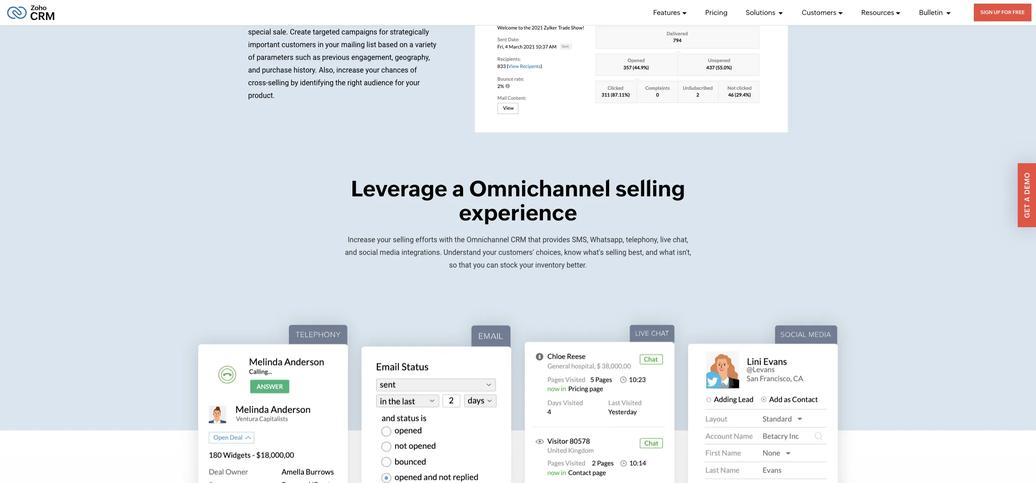 Task type: locate. For each thing, give the bounding box(es) containing it.
1 vertical spatial that
[[459, 261, 472, 270]]

of down geography,
[[411, 66, 417, 74]]

0 vertical spatial customers
[[354, 15, 389, 24]]

leverage
[[351, 176, 448, 201]]

0 vertical spatial the
[[336, 79, 346, 87]]

and down the increase
[[345, 249, 357, 257]]

for
[[379, 28, 388, 36], [395, 79, 404, 87]]

on down strategically
[[400, 40, 408, 49]]

leverage a omnichannel selling experience
[[351, 176, 686, 225]]

omnichannel inside increase your selling efforts with the omnichannel crm that provides sms, whatsapp, telephony, live chat, and social media integrations. understand your customers' choices, know what's selling best, and what isn't, so that you can stock your inventory better.
[[467, 236, 509, 244]]

on right out
[[299, 15, 307, 24]]

0 vertical spatial a
[[432, 15, 436, 24]]

stock
[[500, 261, 518, 270]]

previous
[[322, 53, 350, 62]]

1 vertical spatial of
[[411, 66, 417, 74]]

1 horizontal spatial for
[[395, 79, 404, 87]]

important
[[248, 40, 280, 49]]

0 horizontal spatial of
[[248, 53, 255, 62]]

omnichannel inside the leverage a omnichannel selling experience
[[470, 176, 611, 201]]

live
[[661, 236, 672, 244]]

the up 'understand'
[[455, 236, 465, 244]]

based
[[378, 40, 398, 49]]

for up based
[[379, 28, 388, 36]]

resources link
[[862, 0, 902, 25]]

a
[[1024, 197, 1032, 202]]

in
[[318, 40, 324, 49]]

your up can
[[483, 249, 497, 257]]

1 vertical spatial the
[[455, 236, 465, 244]]

omnichannel
[[470, 176, 611, 201], [467, 236, 509, 244]]

0 horizontal spatial the
[[336, 79, 346, 87]]

your down chances
[[406, 79, 420, 87]]

increase
[[348, 236, 376, 244]]

of down the important
[[248, 53, 255, 62]]

1 vertical spatial on
[[400, 40, 408, 49]]

notifying
[[309, 15, 337, 24]]

1 horizontal spatial the
[[455, 236, 465, 244]]

and
[[248, 66, 260, 74], [345, 249, 357, 257], [646, 249, 658, 257]]

leverage a omnichannel selling experience image
[[198, 325, 348, 484], [525, 325, 675, 484], [362, 326, 512, 484], [689, 326, 839, 484]]

1 horizontal spatial customers
[[354, 15, 389, 24]]

0 vertical spatial on
[[299, 15, 307, 24]]

1 vertical spatial omnichannel
[[467, 236, 509, 244]]

1 horizontal spatial a
[[432, 15, 436, 24]]

features
[[654, 8, 681, 16]]

better.
[[567, 261, 587, 270]]

a inside the leverage a omnichannel selling experience
[[453, 176, 465, 201]]

telephony,
[[626, 236, 659, 244]]

2 vertical spatial a
[[453, 176, 465, 201]]

0 horizontal spatial and
[[248, 66, 260, 74]]

when
[[390, 15, 408, 24]]

whatsapp,
[[591, 236, 625, 244]]

up
[[995, 10, 1001, 15]]

0 horizontal spatial customers
[[282, 40, 316, 49]]

your up "media"
[[377, 236, 391, 244]]

as
[[313, 53, 321, 62]]

experience
[[459, 200, 578, 225]]

cross-
[[248, 79, 268, 87]]

that right the crm
[[529, 236, 541, 244]]

for down chances
[[395, 79, 404, 87]]

2 horizontal spatial a
[[453, 176, 465, 201]]

create
[[290, 28, 311, 36]]

that right so
[[459, 261, 472, 270]]

pricing
[[706, 8, 728, 16]]

variety
[[416, 40, 437, 49]]

the left right
[[336, 79, 346, 87]]

of
[[248, 53, 255, 62], [411, 66, 417, 74]]

selling
[[268, 79, 289, 87], [616, 176, 686, 201], [393, 236, 414, 244], [606, 249, 627, 257]]

geography,
[[395, 53, 430, 62]]

customers'
[[499, 249, 534, 257]]

on
[[299, 15, 307, 24], [400, 40, 408, 49]]

by
[[291, 79, 298, 87]]

audience
[[364, 79, 393, 87]]

the inside increase your selling efforts with the omnichannel crm that provides sms, whatsapp, telephony, live chat, and social media integrations. understand your customers' choices, know what's selling best, and what isn't, so that you can stock your inventory better.
[[455, 236, 465, 244]]

the
[[336, 79, 346, 87], [455, 236, 465, 244]]

what
[[660, 249, 676, 257]]

purchase
[[262, 66, 292, 74]]

you
[[474, 261, 485, 270]]

1 horizontal spatial on
[[400, 40, 408, 49]]

sign up for free
[[981, 10, 1026, 15]]

parameters
[[257, 53, 294, 62]]

your
[[338, 15, 352, 24], [326, 40, 340, 49], [366, 66, 380, 74], [406, 79, 420, 87], [377, 236, 391, 244], [483, 249, 497, 257], [520, 261, 534, 270]]

your down engagement,
[[366, 66, 380, 74]]

0 vertical spatial omnichannel
[[470, 176, 611, 201]]

chances
[[382, 66, 409, 74]]

miss
[[269, 15, 285, 24]]

campaigns
[[342, 28, 378, 36]]

resources
[[862, 8, 895, 16]]

customers
[[354, 15, 389, 24], [282, 40, 316, 49]]

solutions
[[746, 8, 777, 16]]

1 horizontal spatial that
[[529, 236, 541, 244]]

chat,
[[673, 236, 689, 244]]

customers down create
[[282, 40, 316, 49]]

1 horizontal spatial and
[[345, 249, 357, 257]]

sms,
[[572, 236, 589, 244]]

that
[[529, 236, 541, 244], [459, 261, 472, 270]]

and up cross-
[[248, 66, 260, 74]]

and inside 'never miss out on notifying your customers when there's a special sale. create targeted campaigns for strategically important customers in your mailing list based on a variety of parameters such as previous engagement, geography, and purchase history. also, increase your chances of cross-selling by identifying the right audience for your product.'
[[248, 66, 260, 74]]

a
[[432, 15, 436, 24], [410, 40, 414, 49], [453, 176, 465, 201]]

and right best,
[[646, 249, 658, 257]]

customers up 'campaigns'
[[354, 15, 389, 24]]

inventory
[[536, 261, 565, 270]]

solutions link
[[746, 0, 784, 25]]

never
[[248, 15, 267, 24]]

product.
[[248, 91, 275, 100]]

media
[[380, 249, 400, 257]]

sale.
[[273, 28, 288, 36]]

identifying
[[300, 79, 334, 87]]

0 horizontal spatial that
[[459, 261, 472, 270]]

provides
[[543, 236, 571, 244]]

isn't,
[[677, 249, 692, 257]]

selling inside 'never miss out on notifying your customers when there's a special sale. create targeted campaigns for strategically important customers in your mailing list based on a variety of parameters such as previous engagement, geography, and purchase history. also, increase your chances of cross-selling by identifying the right audience for your product.'
[[268, 79, 289, 87]]

0 vertical spatial for
[[379, 28, 388, 36]]

your down customers'
[[520, 261, 534, 270]]

the inside 'never miss out on notifying your customers when there's a special sale. create targeted campaigns for strategically important customers in your mailing list based on a variety of parameters such as previous engagement, geography, and purchase history. also, increase your chances of cross-selling by identifying the right audience for your product.'
[[336, 79, 346, 87]]

choices,
[[536, 249, 563, 257]]

0 horizontal spatial a
[[410, 40, 414, 49]]



Task type: vqa. For each thing, say whether or not it's contained in the screenshot.
"Up"
yes



Task type: describe. For each thing, give the bounding box(es) containing it.
also,
[[319, 66, 335, 74]]

customers
[[802, 8, 837, 16]]

never miss out on notifying your customers when there's a special sale. create targeted campaigns for strategically important customers in your mailing list based on a variety of parameters such as previous engagement, geography, and purchase history. also, increase your chances of cross-selling by identifying the right audience for your product.
[[248, 15, 437, 100]]

1 vertical spatial for
[[395, 79, 404, 87]]

mailing
[[341, 40, 365, 49]]

history.
[[294, 66, 317, 74]]

can
[[487, 261, 499, 270]]

there's
[[410, 15, 431, 24]]

list
[[367, 40, 377, 49]]

1 vertical spatial customers
[[282, 40, 316, 49]]

crm
[[511, 236, 527, 244]]

so
[[449, 261, 457, 270]]

targeted
[[313, 28, 340, 36]]

get
[[1024, 204, 1032, 218]]

engagement,
[[352, 53, 393, 62]]

selling inside the leverage a omnichannel selling experience
[[616, 176, 686, 201]]

0 horizontal spatial on
[[299, 15, 307, 24]]

right
[[348, 79, 362, 87]]

understand
[[444, 249, 481, 257]]

special
[[248, 28, 271, 36]]

with
[[439, 236, 453, 244]]

for
[[1002, 10, 1012, 15]]

such
[[296, 53, 311, 62]]

pricing link
[[706, 0, 728, 25]]

sign
[[981, 10, 993, 15]]

1 horizontal spatial of
[[411, 66, 417, 74]]

bulletin link
[[920, 0, 952, 25]]

know
[[565, 249, 582, 257]]

efforts
[[416, 236, 438, 244]]

increase your selling efforts with the omnichannel crm that provides sms, whatsapp, telephony, live chat, and social media integrations. understand your customers' choices, know what's selling best, and what isn't, so that you can stock your inventory better.
[[345, 236, 692, 270]]

sign up for free link
[[975, 4, 1032, 21]]

zoho crm logo image
[[7, 2, 55, 22]]

your right in
[[326, 40, 340, 49]]

out
[[286, 15, 297, 24]]

what's
[[584, 249, 604, 257]]

1 vertical spatial a
[[410, 40, 414, 49]]

0 horizontal spatial for
[[379, 28, 388, 36]]

free
[[1013, 10, 1026, 15]]

social
[[359, 249, 378, 257]]

get a demo
[[1024, 172, 1032, 218]]

integrations.
[[402, 249, 442, 257]]

features link
[[654, 0, 688, 25]]

increase
[[337, 66, 364, 74]]

get a demo link
[[1019, 163, 1037, 227]]

target the right customers image
[[475, 0, 788, 133]]

0 vertical spatial of
[[248, 53, 255, 62]]

best,
[[629, 249, 644, 257]]

demo
[[1024, 172, 1032, 195]]

strategically
[[390, 28, 429, 36]]

0 vertical spatial that
[[529, 236, 541, 244]]

bulletin
[[920, 8, 945, 16]]

2 horizontal spatial and
[[646, 249, 658, 257]]

your up 'campaigns'
[[338, 15, 352, 24]]



